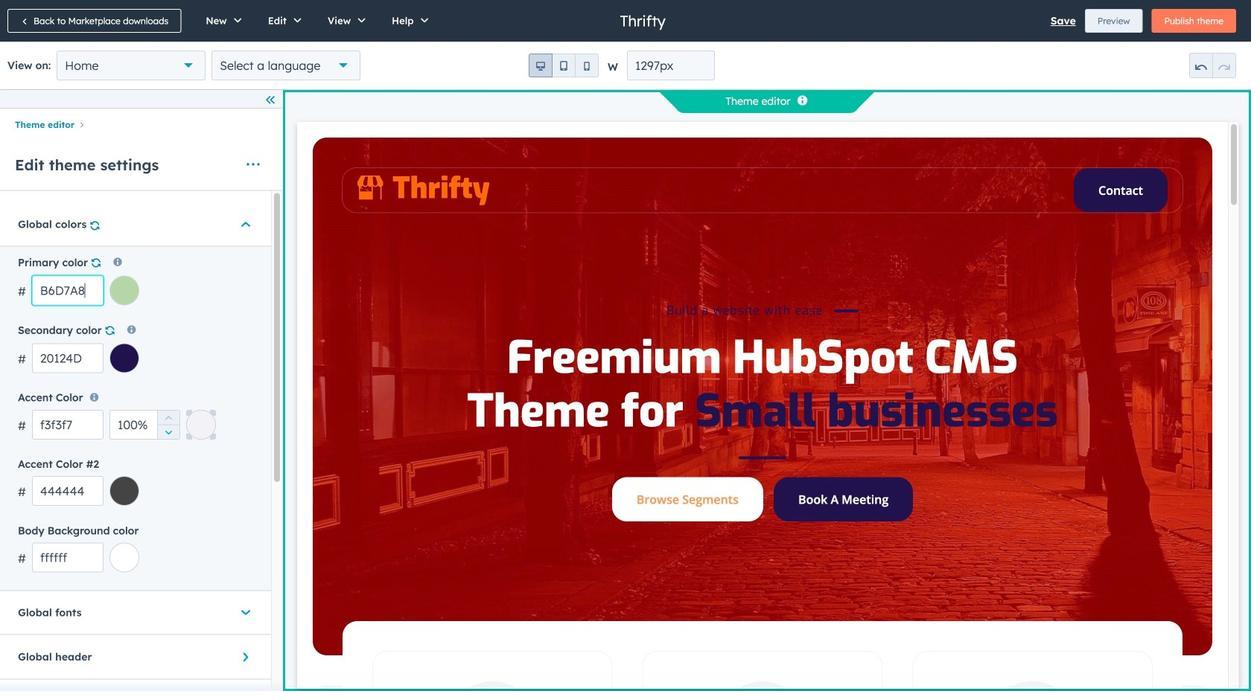 Task type: vqa. For each thing, say whether or not it's contained in the screenshot.
Opacity Input "text box"
yes



Task type: describe. For each thing, give the bounding box(es) containing it.
1 horizontal spatial group
[[529, 54, 599, 77]]



Task type: locate. For each thing, give the bounding box(es) containing it.
0 vertical spatial caret image
[[241, 217, 250, 232]]

opacity input text field
[[109, 410, 180, 440]]

navigation
[[0, 115, 282, 134]]

caret image
[[241, 606, 250, 621]]

2 horizontal spatial group
[[1189, 53, 1236, 78]]

caret image
[[241, 217, 250, 232], [238, 654, 253, 662]]

1 vertical spatial caret image
[[238, 654, 253, 662]]

group
[[1189, 53, 1236, 78], [529, 54, 599, 77], [157, 410, 180, 440]]

None text field
[[627, 51, 715, 80], [32, 276, 104, 306], [32, 410, 104, 440], [32, 477, 104, 507], [32, 543, 104, 573], [627, 51, 715, 80], [32, 276, 104, 306], [32, 410, 104, 440], [32, 477, 104, 507], [32, 543, 104, 573]]

None text field
[[32, 344, 104, 373]]

0 horizontal spatial group
[[157, 410, 180, 440]]



